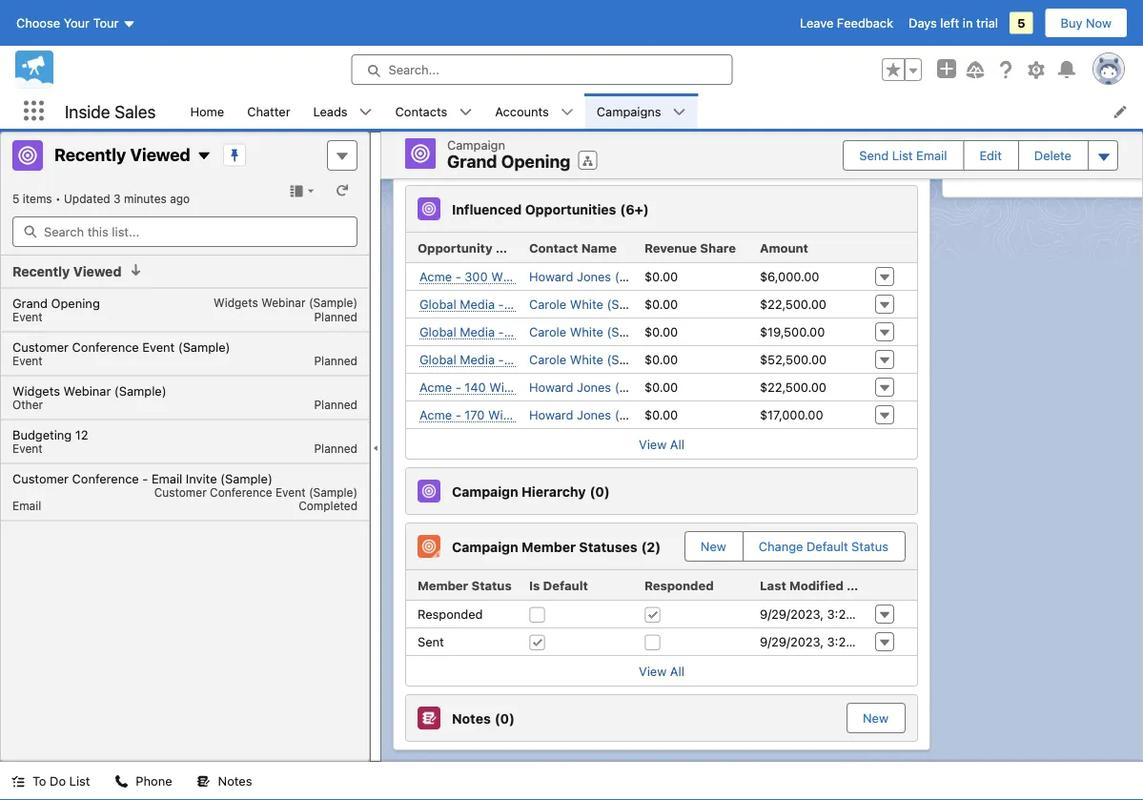 Task type: vqa. For each thing, say whether or not it's contained in the screenshot.
the bottommost View All 'link'
yes



Task type: locate. For each thing, give the bounding box(es) containing it.
1 vertical spatial campaign
[[452, 483, 518, 499]]

widgets webinar (sample)
[[214, 296, 358, 309], [12, 384, 167, 398]]

widgets inside acme - 300 widgets (sample) link
[[491, 269, 539, 283]]

acme for acme - 170 widgets (sample)
[[420, 407, 452, 422]]

2 carole white (sample) link from the top
[[529, 325, 659, 339]]

view all link down false image at the bottom of the page
[[406, 655, 917, 686]]

howard up acme - 170 widgets (sample)
[[529, 380, 574, 394]]

1 vertical spatial opening
[[51, 296, 100, 310]]

no more past activ status
[[955, 155, 1144, 169]]

edit button
[[965, 141, 1017, 170]]

2 all from the top
[[670, 664, 685, 678]]

all up "campaign hierarchy" 'element'
[[670, 437, 685, 451]]

2 planned from the top
[[314, 354, 358, 368]]

howard
[[529, 269, 574, 284], [529, 380, 574, 394], [529, 408, 574, 422]]

view all for 9/29/2023, 3:23 pm
[[639, 664, 685, 678]]

notes for notes (0)
[[452, 710, 491, 726]]

view all up "campaign hierarchy" 'element'
[[639, 437, 685, 451]]

- for 170
[[456, 407, 461, 422]]

2 jones from the top
[[577, 380, 611, 394]]

buy now button
[[1045, 8, 1128, 38]]

3:23 for responded
[[827, 607, 854, 621]]

quote
[[1041, 107, 1079, 123]]

conference for event
[[72, 340, 139, 354]]

get
[[969, 21, 990, 36]]

widgets for acme - 140 widgets (sample)
[[489, 380, 537, 394]]

howard jones (sample) link for acme - 170 widgets (sample)
[[529, 408, 667, 422]]

0 horizontal spatial •
[[55, 192, 61, 205]]

0 vertical spatial 9/29/2023,
[[760, 607, 824, 621]]

text default image right campaigns
[[673, 105, 686, 119]]

list
[[179, 93, 1144, 129]]

status inside member status element
[[472, 578, 512, 592]]

email down 'budgeting'
[[12, 499, 41, 513]]

1 horizontal spatial (0)
[[590, 483, 610, 499]]

edit
[[980, 148, 1002, 162]]

responded up true image
[[645, 578, 714, 592]]

influenced
[[452, 201, 522, 217]]

0 horizontal spatial widgets webinar (sample)
[[12, 384, 167, 398]]

howard down "contact"
[[529, 269, 574, 284]]

view all inside campaign member statuses element
[[639, 664, 685, 678]]

email left edit
[[917, 148, 947, 162]]

(6+)
[[620, 201, 649, 217]]

acme down opportunity
[[420, 269, 452, 283]]

name up acme - 300 widgets (sample)
[[496, 240, 531, 255]]

$0.00 for acme - 140 widgets (sample)'s howard jones (sample) link
[[645, 380, 678, 394]]

amount element
[[752, 233, 868, 263]]

1 horizontal spatial grand
[[447, 151, 497, 172]]

delete button
[[1019, 141, 1087, 170]]

0 horizontal spatial grand opening
[[12, 296, 100, 310]]

action element down send list email
[[868, 233, 917, 263]]

5 items • updated 3 minutes ago
[[12, 192, 190, 205]]

1 vertical spatial recently viewed
[[12, 264, 122, 279]]

1 vertical spatial carole
[[529, 325, 567, 339]]

home
[[190, 104, 224, 118]]

3 carole white (sample) link from the top
[[529, 352, 659, 367]]

completed
[[299, 499, 358, 513]]

1 $22,500.00 from the top
[[760, 297, 827, 311]]

invite
[[186, 472, 217, 486]]

no left more
[[1039, 155, 1056, 169]]

9/29/2023, 3:23 pm for responded
[[760, 607, 876, 621]]

1 carole white (sample) link from the top
[[529, 297, 659, 311]]

2 howard from the top
[[529, 380, 574, 394]]

none search field inside recently viewed|campaigns|list view element
[[12, 216, 358, 247]]

name right "contact"
[[581, 240, 617, 255]]

no inside no activities t get started by sending an ema
[[1068, 3, 1084, 17]]

0 vertical spatial recently
[[54, 144, 126, 164]]

3 howard from the top
[[529, 408, 574, 422]]

campaign left 'hierarchy'
[[452, 483, 518, 499]]

last modified date
[[760, 578, 876, 592]]

5 left by
[[1018, 16, 1026, 30]]

1 vertical spatial view
[[639, 664, 667, 678]]

- inside acme - 300 widgets (sample) link
[[456, 269, 461, 283]]

• right items
[[55, 192, 61, 205]]

planned for widgets webinar (sample)
[[314, 398, 358, 412]]

4 planned from the top
[[314, 442, 358, 455]]

1 pm from the top
[[857, 607, 876, 621]]

1 $0.00 from the top
[[645, 269, 678, 284]]

4 $0.00 from the top
[[645, 352, 678, 367]]

influenced opportunities element
[[405, 185, 918, 460]]

1 9/29/2023, from the top
[[760, 607, 824, 621]]

1 white from the top
[[570, 297, 604, 311]]

0 vertical spatial carole white (sample)
[[529, 297, 659, 311]]

send
[[1006, 107, 1038, 123], [859, 148, 889, 162]]

all inside the influenced opportunities element
[[670, 437, 685, 451]]

customer for customer conference - email invite (sample) customer conference event (sample)
[[12, 472, 69, 486]]

text default image inside the campaigns list item
[[673, 105, 686, 119]]

1 horizontal spatial name
[[581, 240, 617, 255]]

•
[[1057, 73, 1062, 88], [55, 192, 61, 205]]

1 horizontal spatial send
[[1006, 107, 1038, 123]]

2 vertical spatial carole
[[529, 352, 567, 367]]

default inside button
[[807, 539, 848, 554]]

1 vertical spatial notes
[[218, 774, 252, 788]]

0 vertical spatial email
[[917, 148, 947, 162]]

2 howard jones (sample) link from the top
[[529, 380, 667, 394]]

select an item from this list to open it. list box
[[1, 288, 369, 521]]

action element for 9/29/2023, 3:23 pm
[[868, 570, 917, 601]]

default for is
[[543, 578, 588, 592]]

1 horizontal spatial 5
[[1018, 16, 1026, 30]]

text default image
[[359, 105, 373, 119], [673, 105, 686, 119], [196, 148, 212, 163], [129, 263, 143, 277], [197, 775, 210, 788]]

widgets for acme - 300 widgets (sample)
[[491, 269, 539, 283]]

1 acme from the top
[[420, 269, 452, 283]]

status left is
[[472, 578, 512, 592]]

recently down the inside
[[54, 144, 126, 164]]

1 horizontal spatial no
[[1068, 3, 1084, 17]]

grand opening up customer conference event (sample)
[[12, 296, 100, 310]]

3 howard jones (sample) from the top
[[529, 408, 667, 422]]

$22,500.00 down $52,500.00
[[760, 380, 827, 394]]

contact
[[529, 240, 578, 255]]

5 for 5
[[1018, 16, 1026, 30]]

recently viewed down inside sales
[[54, 144, 191, 164]]

text default image left 'phone'
[[115, 775, 128, 788]]

0 horizontal spatial member
[[418, 578, 468, 592]]

sales
[[115, 101, 156, 121]]

1 horizontal spatial email
[[152, 472, 182, 486]]

2 3:23 from the top
[[827, 635, 854, 649]]

view all down false image at the bottom of the page
[[639, 664, 685, 678]]

1 view all link from the top
[[406, 428, 917, 459]]

1 howard jones (sample) from the top
[[529, 269, 667, 284]]

- inside acme - 170 widgets (sample) link
[[456, 407, 461, 422]]

0 horizontal spatial status
[[472, 578, 512, 592]]

0 vertical spatial white
[[570, 297, 604, 311]]

list inside button
[[69, 774, 90, 788]]

3 howard jones (sample) link from the top
[[529, 408, 667, 422]]

carole for $19,500.00
[[529, 325, 567, 339]]

send inside button
[[859, 148, 889, 162]]

• inside recently viewed|campaigns|list view element
[[55, 192, 61, 205]]

viewed down 5 items • updated 3 minutes ago
[[73, 264, 122, 279]]

2 carole white (sample) from the top
[[529, 325, 659, 339]]

1 vertical spatial list
[[69, 774, 90, 788]]

1 vertical spatial responded
[[418, 607, 483, 621]]

event
[[12, 310, 43, 324], [142, 340, 175, 354], [12, 354, 43, 368], [12, 442, 43, 455], [276, 486, 306, 499]]

carole white (sample)
[[529, 297, 659, 311], [529, 325, 659, 339], [529, 352, 659, 367]]

true image
[[529, 634, 546, 650]]

status
[[852, 539, 889, 554], [472, 578, 512, 592]]

2 vertical spatial howard jones (sample)
[[529, 408, 667, 422]]

notes inside "element"
[[452, 710, 491, 726]]

conference
[[72, 340, 139, 354], [72, 472, 139, 486], [210, 486, 272, 499]]

new for (2)
[[701, 539, 727, 554]]

hierarchy
[[522, 483, 586, 499]]

1 vertical spatial carole white (sample)
[[529, 325, 659, 339]]

carole for $22,500.00
[[529, 297, 567, 311]]

0 horizontal spatial 5
[[12, 192, 19, 205]]

member up sent
[[418, 578, 468, 592]]

action element for $6,000.00
[[868, 233, 917, 263]]

opening up customer conference event (sample)
[[51, 296, 100, 310]]

view up "campaign hierarchy" 'element'
[[639, 437, 667, 451]]

2 vertical spatial acme
[[420, 407, 452, 422]]

new button inside campaign member statuses element
[[686, 532, 742, 561]]

text default image right contacts
[[459, 105, 472, 119]]

1 horizontal spatial widgets webinar (sample)
[[214, 296, 358, 309]]

1 view all from the top
[[639, 437, 685, 451]]

action element
[[868, 233, 917, 263], [868, 570, 917, 601]]

1 vertical spatial grand opening
[[12, 296, 100, 310]]

opening up influenced opportunities (6+)
[[501, 151, 571, 172]]

1 carole from the top
[[529, 297, 567, 311]]

0 vertical spatial howard jones (sample) link
[[529, 269, 667, 284]]

- left 140 at the top left
[[456, 380, 461, 394]]

member up is default
[[522, 539, 576, 554]]

acme - 140 widgets (sample) link
[[420, 380, 593, 395]]

view down false image at the bottom of the page
[[639, 664, 667, 678]]

1 vertical spatial webinar
[[63, 384, 111, 398]]

1 horizontal spatial new button
[[848, 704, 904, 732]]

0 vertical spatial new button
[[686, 532, 742, 561]]

no for more
[[1039, 155, 1056, 169]]

0 vertical spatial view all
[[639, 437, 685, 451]]

- left invite
[[142, 472, 148, 486]]

action element right modified
[[868, 570, 917, 601]]

0 horizontal spatial viewed
[[73, 264, 122, 279]]

1 all from the top
[[670, 437, 685, 451]]

campaign down contacts list item
[[447, 137, 505, 152]]

widgets up acme - 170 widgets (sample)
[[489, 380, 537, 394]]

text default image left to
[[11, 775, 25, 788]]

t
[[1143, 3, 1144, 17]]

6 $0.00 from the top
[[645, 408, 678, 422]]

list right 'do'
[[69, 774, 90, 788]]

0 vertical spatial webinar
[[261, 296, 306, 309]]

• inside dropdown button
[[1057, 73, 1062, 88]]

2 white from the top
[[570, 325, 604, 339]]

ema
[[1122, 21, 1144, 36]]

acme for acme - 140 widgets (sample)
[[420, 380, 452, 394]]

0 vertical spatial 9/29/2023, 3:23 pm
[[760, 607, 876, 621]]

false image
[[529, 606, 546, 623]]

new button
[[686, 532, 742, 561], [848, 704, 904, 732]]

text default image right accounts
[[561, 105, 574, 119]]

default
[[807, 539, 848, 554], [543, 578, 588, 592]]

1 vertical spatial all
[[670, 664, 685, 678]]

howard jones (sample) link for acme - 140 widgets (sample)
[[529, 380, 667, 394]]

$0.00 for carole white (sample) link associated with $22,500.00
[[645, 297, 678, 311]]

acme for acme - 300 widgets (sample)
[[420, 269, 452, 283]]

0 vertical spatial list
[[892, 148, 913, 162]]

0 horizontal spatial new
[[701, 539, 727, 554]]

sending
[[1056, 21, 1101, 36]]

1 vertical spatial jones
[[577, 380, 611, 394]]

0 horizontal spatial name
[[496, 240, 531, 255]]

acme left 170
[[420, 407, 452, 422]]

- inside acme - 140 widgets (sample) link
[[456, 380, 461, 394]]

1 horizontal spatial webinar
[[261, 296, 306, 309]]

0 vertical spatial send
[[1006, 107, 1038, 123]]

1 vertical spatial •
[[55, 192, 61, 205]]

1 jones from the top
[[577, 269, 611, 284]]

view all link inside campaign member statuses element
[[406, 655, 917, 686]]

howard jones (sample) for acme - 300 widgets (sample)
[[529, 269, 667, 284]]

howard jones (sample) for acme - 170 widgets (sample)
[[529, 408, 667, 422]]

5 inside recently viewed|campaigns|list view element
[[12, 192, 19, 205]]

5 $0.00 from the top
[[645, 380, 678, 394]]

carole white (sample) link for $22,500.00
[[529, 297, 659, 311]]

- left 300
[[456, 269, 461, 283]]

new button for campaign member statuses (2)
[[686, 532, 742, 561]]

1 action element from the top
[[868, 233, 917, 263]]

widgets for acme - 170 widgets (sample)
[[488, 407, 536, 422]]

white for $19,500.00
[[570, 325, 604, 339]]

share
[[700, 240, 736, 255]]

0 horizontal spatial send
[[859, 148, 889, 162]]

2 $0.00 from the top
[[645, 297, 678, 311]]

$22,500.00 up $19,500.00
[[760, 297, 827, 311]]

9/29/2023, for sent
[[760, 635, 824, 649]]

opportunity
[[418, 240, 493, 255]]

pm
[[857, 607, 876, 621], [857, 635, 876, 649]]

september  •  2023 button
[[956, 65, 1144, 96]]

email inside button
[[917, 148, 947, 162]]

0 vertical spatial view
[[639, 437, 667, 451]]

contacts
[[395, 104, 448, 118]]

acme left 140 at the top left
[[420, 380, 452, 394]]

12
[[75, 428, 88, 442]]

0 vertical spatial view all link
[[406, 428, 917, 459]]

0 vertical spatial carole
[[529, 297, 567, 311]]

jones down contact name element
[[577, 269, 611, 284]]

1 horizontal spatial viewed
[[130, 144, 191, 164]]

sent
[[418, 635, 444, 649]]

1 vertical spatial status
[[472, 578, 512, 592]]

1 horizontal spatial member
[[522, 539, 576, 554]]

new inside campaign member statuses element
[[701, 539, 727, 554]]

view all
[[639, 437, 685, 451], [639, 664, 685, 678]]

1 vertical spatial carole white (sample) link
[[529, 325, 659, 339]]

all up notes "element"
[[670, 664, 685, 678]]

search...
[[389, 62, 440, 77]]

default up last modified date
[[807, 539, 848, 554]]

(0)
[[590, 483, 610, 499], [495, 710, 515, 726]]

email
[[917, 148, 947, 162], [152, 472, 182, 486], [12, 499, 41, 513]]

buy
[[1061, 16, 1083, 30]]

recently viewed down updated
[[12, 264, 122, 279]]

5
[[1018, 16, 1026, 30], [12, 192, 19, 205]]

text default image
[[459, 105, 472, 119], [561, 105, 574, 119], [11, 775, 25, 788], [115, 775, 128, 788]]

0 vertical spatial widgets webinar (sample)
[[214, 296, 358, 309]]

member
[[522, 539, 576, 554], [418, 578, 468, 592]]

1 howard from the top
[[529, 269, 574, 284]]

2 horizontal spatial email
[[917, 148, 947, 162]]

no more past activ
[[1039, 155, 1144, 169]]

responded element
[[637, 570, 752, 601]]

0 horizontal spatial new button
[[686, 532, 742, 561]]

responded
[[645, 578, 714, 592], [418, 607, 483, 621]]

1 vertical spatial no
[[1039, 155, 1056, 169]]

0 vertical spatial grand opening
[[447, 151, 571, 172]]

1 horizontal spatial •
[[1057, 73, 1062, 88]]

0 vertical spatial notes
[[452, 710, 491, 726]]

new button inside notes "element"
[[848, 704, 904, 732]]

change default status
[[759, 539, 889, 554]]

• left 2023
[[1057, 73, 1062, 88]]

contacts list item
[[384, 93, 484, 129]]

1 vertical spatial white
[[570, 325, 604, 339]]

no activities t get started by sending an ema
[[969, 3, 1144, 54]]

3 $0.00 from the top
[[645, 325, 678, 339]]

recently down recently viewed status
[[12, 264, 70, 279]]

0 vertical spatial new
[[701, 539, 727, 554]]

view for 9/29/2023, 3:23 pm
[[639, 664, 667, 678]]

1 vertical spatial view all link
[[406, 655, 917, 686]]

0 horizontal spatial no
[[1039, 155, 1056, 169]]

1 horizontal spatial opening
[[501, 151, 571, 172]]

$0.00 for carole white (sample) link related to $52,500.00
[[645, 352, 678, 367]]

accounts list item
[[484, 93, 585, 129]]

2 9/29/2023, 3:23 pm from the top
[[760, 635, 876, 649]]

status up date
[[852, 539, 889, 554]]

3 white from the top
[[570, 352, 604, 367]]

0 vertical spatial (0)
[[590, 483, 610, 499]]

widgets inside acme - 140 widgets (sample) link
[[489, 380, 537, 394]]

email left invite
[[152, 472, 182, 486]]

view all for $22,500.00
[[639, 437, 685, 451]]

customer
[[12, 340, 69, 354], [12, 472, 69, 486], [154, 486, 207, 499]]

1 horizontal spatial default
[[807, 539, 848, 554]]

task
[[1068, 127, 1092, 142]]

1 3:23 from the top
[[827, 607, 854, 621]]

text default image right 'phone'
[[197, 775, 210, 788]]

2 vertical spatial howard
[[529, 408, 574, 422]]

2 pm from the top
[[857, 635, 876, 649]]

1 vertical spatial new
[[863, 711, 889, 725]]

None search field
[[12, 216, 358, 247]]

howard down acme - 140 widgets (sample) link
[[529, 408, 574, 422]]

send inside the send quote you had a task
[[1006, 107, 1038, 123]]

view inside campaign member statuses element
[[639, 664, 667, 678]]

1 horizontal spatial notes
[[452, 710, 491, 726]]

planned for customer conference event (sample)
[[314, 354, 358, 368]]

contact name element
[[522, 233, 637, 263]]

9/29/2023, 3:23 pm
[[760, 607, 876, 621], [760, 635, 876, 649]]

viewed up minutes
[[130, 144, 191, 164]]

$0.00 for howard jones (sample) link associated with acme - 300 widgets (sample)
[[645, 269, 678, 284]]

budgeting
[[12, 428, 72, 442]]

phone button
[[103, 762, 184, 800]]

1 vertical spatial howard
[[529, 380, 574, 394]]

1 vertical spatial 9/29/2023, 3:23 pm
[[760, 635, 876, 649]]

name
[[496, 240, 531, 255], [581, 240, 617, 255]]

2 $22,500.00 from the top
[[760, 380, 827, 394]]

influenced opportunities (6+)
[[452, 201, 649, 217]]

widgets down opportunity name contact name
[[491, 269, 539, 283]]

1 horizontal spatial new
[[863, 711, 889, 725]]

revenue share element
[[637, 233, 752, 263]]

3 carole from the top
[[529, 352, 567, 367]]

widgets inside acme - 170 widgets (sample) link
[[488, 407, 536, 422]]

$0.00
[[645, 269, 678, 284], [645, 297, 678, 311], [645, 325, 678, 339], [645, 352, 678, 367], [645, 380, 678, 394], [645, 408, 678, 422]]

1 horizontal spatial list
[[892, 148, 913, 162]]

1 carole white (sample) from the top
[[529, 297, 659, 311]]

0 vertical spatial status
[[852, 539, 889, 554]]

- for 140
[[456, 380, 461, 394]]

0 vertical spatial 3:23
[[827, 607, 854, 621]]

2 name from the left
[[581, 240, 617, 255]]

text default image inside "to do list" button
[[11, 775, 25, 788]]

new
[[701, 539, 727, 554], [863, 711, 889, 725]]

pm for sent
[[857, 635, 876, 649]]

responded down member status element
[[418, 607, 483, 621]]

email inside customer conference - email invite (sample) customer conference event (sample)
[[152, 472, 182, 486]]

2 view all link from the top
[[406, 655, 917, 686]]

activ
[[1121, 155, 1144, 169]]

1 vertical spatial 9/29/2023,
[[760, 635, 824, 649]]

1 vertical spatial pm
[[857, 635, 876, 649]]

2 carole from the top
[[529, 325, 567, 339]]

list inside button
[[892, 148, 913, 162]]

text default image inside notes button
[[197, 775, 210, 788]]

campaign for campaign hierarchy (0)
[[452, 483, 518, 499]]

campaign member statuses element
[[405, 523, 918, 687]]

0 horizontal spatial email
[[12, 499, 41, 513]]

howard jones (sample) link for acme - 300 widgets (sample)
[[529, 269, 667, 284]]

view
[[639, 437, 667, 451], [639, 664, 667, 678]]

no
[[1068, 3, 1084, 17], [1039, 155, 1056, 169]]

1 vertical spatial action element
[[868, 570, 917, 601]]

300
[[465, 269, 488, 283]]

1 vertical spatial email
[[152, 472, 182, 486]]

1 vertical spatial new button
[[848, 704, 904, 732]]

0 horizontal spatial grand
[[12, 296, 48, 310]]

leave feedback
[[800, 16, 894, 30]]

acme - 140 widgets (sample)
[[420, 380, 593, 394]]

3 planned from the top
[[314, 398, 358, 412]]

2 9/29/2023, from the top
[[760, 635, 824, 649]]

0 vertical spatial acme
[[420, 269, 452, 283]]

0 vertical spatial all
[[670, 437, 685, 451]]

notes inside button
[[218, 774, 252, 788]]

Search Recently Viewed list view. search field
[[12, 216, 358, 247]]

carole
[[529, 297, 567, 311], [529, 325, 567, 339], [529, 352, 567, 367]]

1 vertical spatial 5
[[12, 192, 19, 205]]

to do list
[[32, 774, 90, 788]]

past
[[1092, 155, 1117, 169]]

2 view from the top
[[639, 664, 667, 678]]

2 acme from the top
[[420, 380, 452, 394]]

text default image right leads
[[359, 105, 373, 119]]

0 horizontal spatial list
[[69, 774, 90, 788]]

1 howard jones (sample) link from the top
[[529, 269, 667, 284]]

all
[[670, 437, 685, 451], [670, 664, 685, 678]]

jones up 'hierarchy'
[[577, 408, 611, 422]]

recently viewed|campaigns|list view element
[[0, 132, 370, 762]]

text default image inside 'accounts' list item
[[561, 105, 574, 119]]

text default image down home
[[196, 148, 212, 163]]

default right is
[[543, 578, 588, 592]]

1 view from the top
[[639, 437, 667, 451]]

list
[[892, 148, 913, 162], [69, 774, 90, 788]]

jones up acme - 170 widgets (sample)
[[577, 380, 611, 394]]

conference for -
[[72, 472, 139, 486]]

1 9/29/2023, 3:23 pm from the top
[[760, 607, 876, 621]]

conference up 12
[[72, 340, 139, 354]]

widgets down acme - 140 widgets (sample) link
[[488, 407, 536, 422]]

all inside campaign member statuses element
[[670, 664, 685, 678]]

campaign up the member status
[[452, 539, 518, 554]]

accounts
[[495, 104, 549, 118]]

campaign inside 'element'
[[452, 483, 518, 499]]

2 vertical spatial carole white (sample) link
[[529, 352, 659, 367]]

0 vertical spatial default
[[807, 539, 848, 554]]

3 acme from the top
[[420, 407, 452, 422]]

2 howard jones (sample) from the top
[[529, 380, 667, 394]]

list left edit
[[892, 148, 913, 162]]

1 vertical spatial grand
[[12, 296, 48, 310]]

conference down 12
[[72, 472, 139, 486]]

home link
[[179, 93, 236, 129]]

view all link up "campaign hierarchy" 'element'
[[406, 428, 917, 459]]

2 action element from the top
[[868, 570, 917, 601]]

grand opening
[[447, 151, 571, 172], [12, 296, 100, 310]]

0 vertical spatial pm
[[857, 607, 876, 621]]

other
[[12, 398, 43, 412]]

group
[[882, 58, 922, 81]]

5 left items
[[12, 192, 19, 205]]

3 jones from the top
[[577, 408, 611, 422]]

2 view all from the top
[[639, 664, 685, 678]]

3 carole white (sample) from the top
[[529, 352, 659, 367]]

carole white (sample) for $19,500.00
[[529, 325, 659, 339]]

view all inside the influenced opportunities element
[[639, 437, 685, 451]]

change
[[759, 539, 803, 554]]

- left 170
[[456, 407, 461, 422]]

howard for acme - 170 widgets (sample)
[[529, 408, 574, 422]]

grand opening down accounts
[[447, 151, 571, 172]]

0 horizontal spatial opening
[[51, 296, 100, 310]]

no up sending
[[1068, 3, 1084, 17]]

view inside the influenced opportunities element
[[639, 437, 667, 451]]

new inside notes "element"
[[863, 711, 889, 725]]



Task type: describe. For each thing, give the bounding box(es) containing it.
campaigns link
[[585, 93, 673, 129]]

leads list item
[[302, 93, 384, 129]]

$19,500.00
[[760, 325, 825, 339]]

in
[[963, 16, 973, 30]]

- inside customer conference - email invite (sample) customer conference event (sample)
[[142, 472, 148, 486]]

contacts link
[[384, 93, 459, 129]]

$17,000.00
[[760, 408, 824, 422]]

send for list
[[859, 148, 889, 162]]

view all link for $22,500.00
[[406, 428, 917, 459]]

tour
[[93, 16, 119, 30]]

5 for 5 items • updated 3 minutes ago
[[12, 192, 19, 205]]

list containing home
[[179, 93, 1144, 129]]

all for 9/29/2023, 3:23 pm
[[670, 664, 685, 678]]

member status element
[[406, 570, 522, 601]]

grand inside select an item from this list to open it. list box
[[12, 296, 48, 310]]

pm for responded
[[857, 607, 876, 621]]

choose your tour button
[[15, 8, 137, 38]]

amount
[[760, 240, 809, 255]]

widgets down "search recently viewed list view." search box
[[214, 296, 258, 309]]

jones for acme - 170 widgets (sample)
[[577, 408, 611, 422]]

buy now
[[1061, 16, 1112, 30]]

$6,000.00
[[760, 269, 820, 284]]

140
[[465, 380, 486, 394]]

campaigns image
[[12, 140, 43, 171]]

false image
[[645, 634, 661, 650]]

recently viewed status
[[12, 192, 64, 205]]

choose
[[16, 16, 60, 30]]

by
[[1038, 21, 1052, 36]]

leave feedback link
[[800, 16, 894, 30]]

1 vertical spatial member
[[418, 578, 468, 592]]

$22,500.00 for carole white (sample)
[[760, 297, 827, 311]]

leave
[[800, 16, 834, 30]]

0 vertical spatial member
[[522, 539, 576, 554]]

170
[[465, 407, 485, 422]]

phone
[[136, 774, 172, 788]]

event inside customer conference - email invite (sample) customer conference event (sample)
[[276, 486, 306, 499]]

carole white (sample) for $52,500.00
[[529, 352, 659, 367]]

text default image inside contacts list item
[[459, 105, 472, 119]]

customer conference event (sample)
[[12, 340, 230, 354]]

opportunity name contact name
[[418, 240, 617, 255]]

(0) inside "campaign hierarchy" 'element'
[[590, 483, 610, 499]]

1 horizontal spatial responded
[[645, 578, 714, 592]]

task image
[[974, 107, 997, 130]]

minutes
[[124, 192, 167, 205]]

you
[[1008, 127, 1030, 142]]

carole white (sample) for $22,500.00
[[529, 297, 659, 311]]

carole white (sample) link for $19,500.00
[[529, 325, 659, 339]]

an
[[1105, 21, 1119, 36]]

white for $22,500.00
[[570, 297, 604, 311]]

last
[[760, 578, 787, 592]]

$52,500.00
[[760, 352, 827, 367]]

last modified date element
[[752, 570, 876, 601]]

campaign member statuses (2)
[[452, 539, 661, 554]]

accounts link
[[484, 93, 561, 129]]

chatter
[[247, 104, 290, 118]]

carole for $52,500.00
[[529, 352, 567, 367]]

days left in trial
[[909, 16, 999, 30]]

1 vertical spatial recently
[[12, 264, 70, 279]]

notes element
[[405, 694, 918, 742]]

9/29/2023, 3:23 pm for sent
[[760, 635, 876, 649]]

- for 300
[[456, 269, 461, 283]]

is default
[[529, 578, 588, 592]]

had
[[1033, 127, 1054, 142]]

trial
[[977, 16, 999, 30]]

opportunity name element
[[406, 233, 531, 263]]

1 planned from the top
[[314, 310, 358, 324]]

acme - 300 widgets (sample)
[[420, 269, 595, 283]]

delete
[[1035, 148, 1072, 162]]

updated
[[64, 192, 110, 205]]

send quote you had a task
[[1006, 107, 1092, 142]]

activities
[[1088, 3, 1139, 17]]

campaign for campaign member statuses (2)
[[452, 539, 518, 554]]

default for change
[[807, 539, 848, 554]]

2023
[[1066, 73, 1098, 88]]

change default status button
[[744, 532, 904, 561]]

9/29/2023, for responded
[[760, 607, 824, 621]]

member status
[[418, 578, 512, 592]]

0 vertical spatial recently viewed
[[54, 144, 191, 164]]

0 vertical spatial grand
[[447, 151, 497, 172]]

$22,500.00 for howard jones (sample)
[[760, 380, 827, 394]]

widgets up 'budgeting'
[[12, 384, 60, 398]]

september
[[985, 73, 1053, 88]]

items
[[23, 192, 52, 205]]

notes button
[[186, 762, 264, 800]]

leads link
[[302, 93, 359, 129]]

your
[[64, 16, 90, 30]]

howard for acme - 300 widgets (sample)
[[529, 269, 574, 284]]

2 vertical spatial email
[[12, 499, 41, 513]]

left
[[941, 16, 960, 30]]

1 name from the left
[[496, 240, 531, 255]]

search... button
[[351, 54, 733, 85]]

chatter link
[[236, 93, 302, 129]]

opening inside select an item from this list to open it. list box
[[51, 296, 100, 310]]

$0.00 for howard jones (sample) link for acme - 170 widgets (sample)
[[645, 408, 678, 422]]

started
[[994, 21, 1035, 36]]

budgeting 12
[[12, 428, 88, 442]]

all for $22,500.00
[[670, 437, 685, 451]]

$0.00 for carole white (sample) link corresponding to $19,500.00
[[645, 325, 678, 339]]

3:23 for sent
[[827, 635, 854, 649]]

a
[[1058, 127, 1065, 142]]

0 vertical spatial viewed
[[130, 144, 191, 164]]

campaigns
[[597, 104, 661, 118]]

revenue share
[[645, 240, 736, 255]]

customer for customer conference event (sample)
[[12, 340, 69, 354]]

text default image inside 'phone' button
[[115, 775, 128, 788]]

do
[[50, 774, 66, 788]]

ago
[[170, 192, 190, 205]]

now
[[1086, 16, 1112, 30]]

(0) inside notes "element"
[[495, 710, 515, 726]]

view for $22,500.00
[[639, 437, 667, 451]]

date
[[847, 578, 876, 592]]

days
[[909, 16, 937, 30]]

inside
[[65, 101, 110, 121]]

send for quote
[[1006, 107, 1038, 123]]

leads
[[313, 104, 348, 118]]

to do list button
[[0, 762, 101, 800]]

no for activities
[[1068, 3, 1084, 17]]

is
[[529, 578, 540, 592]]

notes for notes
[[218, 774, 252, 788]]

new for (0)
[[863, 711, 889, 725]]

jones for acme - 140 widgets (sample)
[[577, 380, 611, 394]]

howard for acme - 140 widgets (sample)
[[529, 380, 574, 394]]

campaigns list item
[[585, 93, 698, 129]]

inside sales
[[65, 101, 156, 121]]

is default element
[[522, 570, 637, 601]]

acme - 170 widgets (sample)
[[420, 407, 592, 422]]

revenue
[[645, 240, 697, 255]]

jones for acme - 300 widgets (sample)
[[577, 269, 611, 284]]

campaign hierarchy element
[[405, 467, 918, 515]]

1 vertical spatial viewed
[[73, 264, 122, 279]]

grand opening inside select an item from this list to open it. list box
[[12, 296, 100, 310]]

view all link for 9/29/2023, 3:23 pm
[[406, 655, 917, 686]]

conference left completed
[[210, 486, 272, 499]]

statuses
[[579, 539, 638, 554]]

notes (0)
[[452, 710, 515, 726]]

white for $52,500.00
[[570, 352, 604, 367]]

(2)
[[641, 539, 661, 554]]

campaign for campaign
[[447, 137, 505, 152]]

feedback
[[837, 16, 894, 30]]

text default image inside leads list item
[[359, 105, 373, 119]]

planned for budgeting 12
[[314, 442, 358, 455]]

choose your tour
[[16, 16, 119, 30]]

0 vertical spatial opening
[[501, 151, 571, 172]]

howard jones (sample) for acme - 140 widgets (sample)
[[529, 380, 667, 394]]

new button for notes (0)
[[848, 704, 904, 732]]

true image
[[645, 606, 661, 623]]

status inside change default status button
[[852, 539, 889, 554]]

text default image down "search recently viewed list view." search box
[[129, 263, 143, 277]]

carole white (sample) link for $52,500.00
[[529, 352, 659, 367]]



